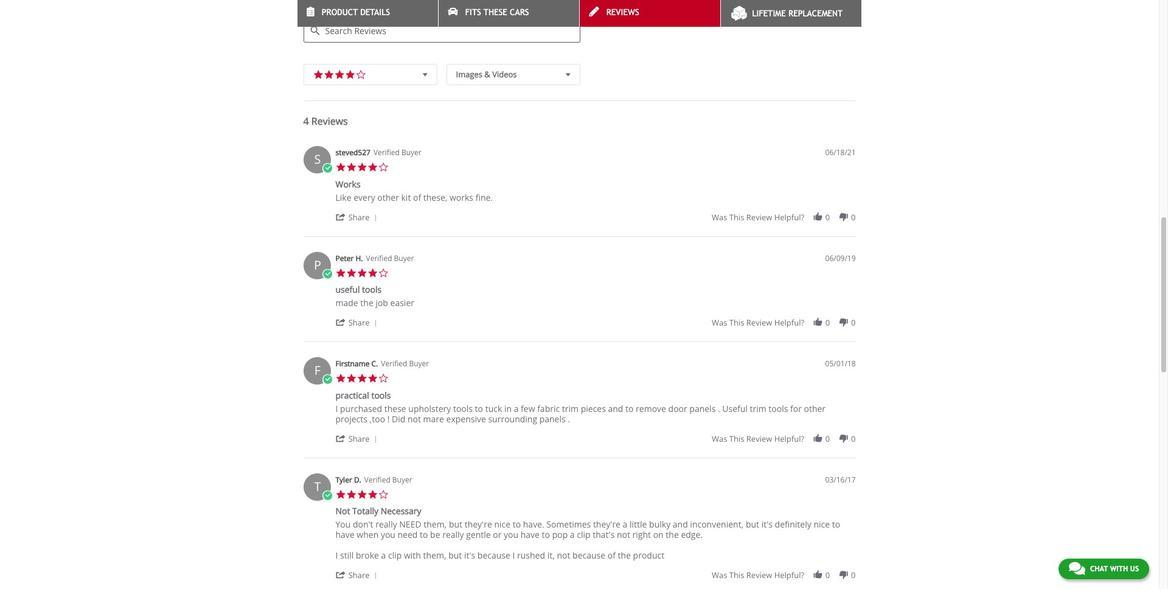 Task type: describe. For each thing, give the bounding box(es) containing it.
pieces
[[581, 403, 606, 414]]

0 horizontal spatial panels
[[540, 413, 566, 425]]

empty star image for t
[[378, 489, 389, 500]]

i inside practical tools i purchased these upholstery tools to tuck in a few fabric trim pieces and to remove door panels . useful trim tools for other projects ,too ! did not mare expensive surrounding panels .
[[336, 403, 338, 414]]

seperator image for s
[[372, 214, 379, 221]]

us
[[1131, 565, 1139, 573]]

verified buyer heading for f
[[381, 359, 429, 369]]

2 have from the left
[[521, 529, 540, 541]]

kit
[[401, 191, 411, 203]]

fabric
[[537, 403, 560, 414]]

product
[[633, 550, 665, 561]]

0 horizontal spatial reviews
[[311, 114, 348, 128]]

of inside works like every other kit of these, works fine.
[[413, 191, 421, 203]]

firstname
[[336, 359, 370, 369]]

buyer for t
[[392, 474, 412, 485]]

group for t
[[712, 570, 856, 581]]

0 right vote down review by tyler d. on 16 mar 2017 icon on the right bottom
[[851, 570, 856, 581]]

projects
[[336, 413, 368, 425]]

don't
[[353, 519, 373, 530]]

4
[[303, 114, 309, 128]]

,too
[[370, 413, 385, 425]]

rushed
[[517, 550, 545, 561]]

tab panel containing s
[[297, 140, 862, 589]]

not totally necessary
[[336, 505, 421, 517]]

circle checkmark image for f
[[322, 374, 333, 385]]

steved527 verified buyer
[[336, 147, 422, 158]]

2 trim from the left
[[750, 403, 767, 414]]

seperator image for t
[[372, 572, 379, 579]]

share button for f
[[336, 432, 382, 444]]

tyler
[[336, 474, 352, 485]]

images
[[456, 69, 483, 80]]

vote down review by steved527 on 18 jun 2021 image
[[839, 212, 849, 222]]

was for s
[[712, 212, 728, 223]]

broke
[[356, 550, 379, 561]]

a right broke on the left bottom
[[381, 550, 386, 561]]

definitely
[[775, 519, 812, 530]]

helpful? for s
[[775, 212, 805, 223]]

that's
[[593, 529, 615, 541]]

peter
[[336, 253, 354, 263]]

buyer for p
[[394, 253, 414, 263]]

0 right "vote down review by steved527 on 18 jun 2021" image
[[851, 212, 856, 223]]

down triangle image
[[420, 68, 431, 81]]

f
[[315, 362, 321, 379]]

05/01/18
[[826, 359, 856, 369]]

peter h. verified buyer
[[336, 253, 414, 263]]

down triangle image
[[563, 68, 574, 81]]

door
[[669, 403, 688, 414]]

seperator image for f
[[372, 436, 379, 443]]

1 horizontal spatial not
[[557, 550, 571, 561]]

buyer up works like every other kit of these, works fine.
[[402, 147, 422, 158]]

made
[[336, 297, 358, 309]]

c.
[[372, 359, 378, 369]]

like
[[336, 191, 352, 203]]

2 because from the left
[[573, 550, 606, 561]]

2 they're from the left
[[593, 519, 621, 530]]

1 horizontal spatial .
[[718, 403, 720, 414]]

1 horizontal spatial panels
[[690, 403, 716, 414]]

0 right vote up review by tyler d. on 16 mar 2017 image
[[826, 570, 830, 581]]

seperator image for p
[[372, 320, 379, 327]]

not totally necessary heading
[[336, 505, 421, 519]]

lifetime
[[753, 9, 786, 18]]

1 nice from the left
[[494, 519, 511, 530]]

remove
[[636, 403, 666, 414]]

product details
[[322, 7, 390, 17]]

on
[[653, 529, 664, 541]]

share image for t
[[336, 570, 346, 580]]

fits
[[465, 7, 481, 17]]

share button for s
[[336, 211, 382, 223]]

helpful? for t
[[775, 570, 805, 581]]

pop
[[552, 529, 568, 541]]

these,
[[423, 191, 448, 203]]

review date 03/16/17 element
[[826, 474, 856, 485]]

06/09/19
[[826, 253, 856, 263]]

0 right 'vote up review by firstname c. on  1 may 2018' icon
[[826, 433, 830, 444]]

was for t
[[712, 570, 728, 581]]

in
[[504, 403, 512, 414]]

2 you from the left
[[504, 529, 519, 541]]

useful
[[336, 284, 360, 295]]

clip inside you don't really need them, but they're nice to have. sometimes they're a little bulky and inconvenient, but it's definitely nice to have when you need to be really gentle or you have to pop a clip that's not right on the edge.
[[577, 529, 591, 541]]

when
[[357, 529, 379, 541]]

fits these cars
[[465, 7, 529, 17]]

chat
[[1091, 565, 1108, 573]]

useful
[[723, 403, 748, 414]]

comments image
[[1069, 561, 1086, 576]]

a left 'little'
[[623, 519, 628, 530]]

share button for t
[[336, 569, 382, 581]]

tools inside useful tools made the job easier
[[362, 284, 382, 295]]

tuck
[[485, 403, 502, 414]]

0 horizontal spatial .
[[568, 413, 570, 425]]

practical
[[336, 389, 369, 401]]

verified for f
[[381, 359, 407, 369]]

vote up review by tyler d. on 16 mar 2017 image
[[813, 570, 824, 580]]

helpful? for p
[[775, 317, 805, 328]]

chat with us link
[[1059, 559, 1150, 579]]

this for p
[[730, 317, 745, 328]]

0 vertical spatial empty star image
[[356, 68, 366, 80]]

details
[[360, 7, 390, 17]]

other inside works like every other kit of these, works fine.
[[378, 191, 399, 203]]

was this review helpful? for f
[[712, 433, 805, 444]]

0 horizontal spatial clip
[[388, 550, 402, 561]]

firstname c. verified buyer
[[336, 359, 429, 369]]

tools left "for"
[[769, 403, 788, 414]]

1 vertical spatial them,
[[423, 550, 446, 561]]

was this review helpful? for p
[[712, 317, 805, 328]]

fits these cars link
[[439, 0, 579, 27]]

i still broke a clip with them, but it's because i rushed it, not because of the product
[[336, 550, 665, 561]]

review for f
[[747, 433, 773, 444]]

to left pop
[[542, 529, 550, 541]]

need
[[399, 519, 422, 530]]

reviews link
[[580, 0, 720, 27]]

was this review helpful? for t
[[712, 570, 805, 581]]

works
[[336, 178, 361, 190]]

review for s
[[747, 212, 773, 223]]

0 right the vote up review by steved527 on 18 jun 2021 image
[[826, 212, 830, 223]]

helpful? for f
[[775, 433, 805, 444]]

images & videos
[[456, 69, 517, 80]]

to left tuck
[[475, 403, 483, 414]]

empty star image for f
[[378, 373, 389, 384]]

for
[[791, 403, 802, 414]]

not
[[336, 505, 350, 517]]

cars
[[510, 7, 529, 17]]

practical tools i purchased these upholstery tools to tuck in a few fabric trim pieces and to remove door panels . useful trim tools for other projects ,too ! did not mare expensive surrounding panels .
[[336, 389, 826, 425]]

works heading
[[336, 178, 361, 192]]

inconvenient,
[[690, 519, 744, 530]]

h.
[[356, 253, 363, 263]]

a right pop
[[570, 529, 575, 541]]

0 horizontal spatial with
[[404, 550, 421, 561]]

0 right 'vote down review by firstname c. on  1 may 2018' image
[[851, 433, 856, 444]]

empty star image for s
[[378, 162, 389, 173]]

not inside you don't really need them, but they're nice to have. sometimes they're a little bulky and inconvenient, but it's definitely nice to have when you need to be really gentle or you have to pop a clip that's not right on the edge.
[[617, 529, 630, 541]]

circle checkmark image for t
[[322, 490, 333, 501]]

tyler d. verified buyer
[[336, 474, 412, 485]]

1 trim from the left
[[562, 403, 579, 414]]

a inside practical tools i purchased these upholstery tools to tuck in a few fabric trim pieces and to remove door panels . useful trim tools for other projects ,too ! did not mare expensive surrounding panels .
[[514, 403, 519, 414]]

share image for f
[[336, 433, 346, 443]]

vote down review by peter h. on  9 jun 2019 image
[[839, 317, 849, 327]]

share button for p
[[336, 317, 382, 328]]

surrounding
[[488, 413, 537, 425]]

product details link
[[297, 0, 438, 27]]

totally
[[352, 505, 379, 517]]

Rating Filter field
[[303, 64, 437, 85]]

you
[[336, 519, 351, 530]]

gentle
[[466, 529, 491, 541]]

0 right vote up review by peter h. on  9 jun 2019 icon
[[826, 317, 830, 328]]

i left still
[[336, 550, 338, 561]]

1 because from the left
[[478, 550, 511, 561]]



Task type: vqa. For each thing, say whether or not it's contained in the screenshot.
Drivetrain subcategories element
no



Task type: locate. For each thing, give the bounding box(es) containing it.
tab panel
[[297, 140, 862, 589]]

4 share button from the top
[[336, 569, 382, 581]]

you
[[381, 529, 396, 541], [504, 529, 519, 541]]

0 vertical spatial them,
[[424, 519, 447, 530]]

2 share image from the top
[[336, 570, 346, 580]]

helpful? left 'vote up review by firstname c. on  1 may 2018' icon
[[775, 433, 805, 444]]

3 was from the top
[[712, 433, 728, 444]]

verified buyer heading for s
[[374, 147, 422, 158]]

and inside practical tools i purchased these upholstery tools to tuck in a few fabric trim pieces and to remove door panels . useful trim tools for other projects ,too ! did not mare expensive surrounding panels .
[[608, 403, 623, 414]]

a right in
[[514, 403, 519, 414]]

buyer for f
[[409, 359, 429, 369]]

panels
[[690, 403, 716, 414], [540, 413, 566, 425]]

3 helpful? from the top
[[775, 433, 805, 444]]

0 vertical spatial and
[[608, 403, 623, 414]]

1 seperator image from the top
[[372, 214, 379, 221]]

trim right the "useful"
[[750, 403, 767, 414]]

necessary
[[381, 505, 421, 517]]

empty star image for p
[[378, 268, 389, 278]]

these
[[484, 7, 507, 17]]

because down that's
[[573, 550, 606, 561]]

review for t
[[747, 570, 773, 581]]

1 circle checkmark image from the top
[[322, 163, 333, 174]]

share for s
[[349, 212, 370, 223]]

circle checkmark image
[[322, 163, 333, 174], [322, 269, 333, 279], [322, 374, 333, 385], [322, 490, 333, 501]]

0 vertical spatial seperator image
[[372, 214, 379, 221]]

review down the "useful"
[[747, 433, 773, 444]]

you right or
[[504, 529, 519, 541]]

with
[[404, 550, 421, 561], [1110, 565, 1128, 573]]

share image down projects
[[336, 433, 346, 443]]

nice
[[494, 519, 511, 530], [814, 519, 830, 530]]

1 helpful? from the top
[[775, 212, 805, 223]]

share image for p
[[336, 317, 346, 327]]

group for p
[[712, 317, 856, 328]]

1 vertical spatial empty star image
[[378, 373, 389, 384]]

seperator image down broke on the left bottom
[[372, 572, 379, 579]]

1 share button from the top
[[336, 211, 382, 223]]

empty star image down product details link
[[356, 68, 366, 80]]

or
[[493, 529, 502, 541]]

review left vote up review by tyler d. on 16 mar 2017 image
[[747, 570, 773, 581]]

mare
[[423, 413, 444, 425]]

star image
[[334, 68, 345, 80], [345, 68, 356, 80], [357, 162, 368, 173], [346, 268, 357, 278], [357, 268, 368, 278], [368, 373, 378, 384], [357, 489, 368, 500], [368, 489, 378, 500]]

other
[[378, 191, 399, 203], [804, 403, 826, 414]]

easier
[[390, 297, 414, 309]]

3 this from the top
[[730, 433, 745, 444]]

did
[[392, 413, 406, 425]]

circle checkmark image right f
[[322, 374, 333, 385]]

4 group from the top
[[712, 570, 856, 581]]

seperator image
[[372, 320, 379, 327], [372, 572, 379, 579]]

4 was this review helpful? from the top
[[712, 570, 805, 581]]

2 horizontal spatial not
[[617, 529, 630, 541]]

them, inside you don't really need them, but they're nice to have. sometimes they're a little bulky and inconvenient, but it's definitely nice to have when you need to be really gentle or you have to pop a clip that's not right on the edge.
[[424, 519, 447, 530]]

the left product at bottom right
[[618, 550, 631, 561]]

seperator image down every
[[372, 214, 379, 221]]

job
[[376, 297, 388, 309]]

was this review helpful? left the vote up review by steved527 on 18 jun 2021 image
[[712, 212, 805, 223]]

1 vertical spatial the
[[666, 529, 679, 541]]

and
[[608, 403, 623, 414], [673, 519, 688, 530]]

buyer up necessary
[[392, 474, 412, 485]]

d.
[[354, 474, 361, 485]]

3 share button from the top
[[336, 432, 382, 444]]

and for to
[[608, 403, 623, 414]]

&
[[485, 69, 490, 80]]

0 horizontal spatial other
[[378, 191, 399, 203]]

3 group from the top
[[712, 433, 856, 444]]

1 vertical spatial reviews
[[311, 114, 348, 128]]

circle checkmark image for s
[[322, 163, 333, 174]]

1 vertical spatial it's
[[464, 550, 475, 561]]

review date 06/18/21 element
[[826, 147, 856, 158]]

1 review from the top
[[747, 212, 773, 223]]

little
[[630, 519, 647, 530]]

vote up review by steved527 on 18 jun 2021 image
[[813, 212, 824, 222]]

.
[[718, 403, 720, 414], [568, 413, 570, 425]]

verified buyer heading right h.
[[366, 253, 414, 263]]

3 review from the top
[[747, 433, 773, 444]]

0 vertical spatial the
[[360, 297, 374, 309]]

works
[[450, 191, 474, 203]]

trim
[[562, 403, 579, 414], [750, 403, 767, 414]]

bulky
[[649, 519, 671, 530]]

sometimes
[[547, 519, 591, 530]]

share down made on the bottom left of page
[[349, 317, 370, 328]]

2 empty star image from the top
[[378, 373, 389, 384]]

it's
[[762, 519, 773, 530], [464, 550, 475, 561]]

tools left tuck
[[453, 403, 473, 414]]

p
[[314, 257, 321, 273]]

buyer right c.
[[409, 359, 429, 369]]

. left the "useful"
[[718, 403, 720, 414]]

share for f
[[349, 433, 370, 444]]

1 vertical spatial seperator image
[[372, 572, 379, 579]]

them,
[[424, 519, 447, 530], [423, 550, 446, 561]]

share image
[[336, 317, 346, 327], [336, 570, 346, 580]]

1 vertical spatial seperator image
[[372, 436, 379, 443]]

verified
[[374, 147, 400, 158], [366, 253, 392, 263], [381, 359, 407, 369], [364, 474, 391, 485]]

i down practical
[[336, 403, 338, 414]]

share button down broke on the left bottom
[[336, 569, 382, 581]]

Images & Videos Filter field
[[446, 64, 580, 85]]

share image
[[336, 212, 346, 222], [336, 433, 346, 443]]

the
[[360, 297, 374, 309], [666, 529, 679, 541], [618, 550, 631, 561]]

edge.
[[681, 529, 703, 541]]

to right definitely
[[832, 519, 841, 530]]

s
[[314, 151, 321, 167]]

0 horizontal spatial because
[[478, 550, 511, 561]]

group for s
[[712, 212, 856, 223]]

share down projects
[[349, 433, 370, 444]]

clip
[[577, 529, 591, 541], [388, 550, 402, 561]]

share button down every
[[336, 211, 382, 223]]

really right be
[[443, 529, 464, 541]]

because
[[478, 550, 511, 561], [573, 550, 606, 561]]

4 this from the top
[[730, 570, 745, 581]]

have up still
[[336, 529, 355, 541]]

1 share image from the top
[[336, 317, 346, 327]]

2 was from the top
[[712, 317, 728, 328]]

of right kit
[[413, 191, 421, 203]]

tools up the these
[[372, 389, 391, 401]]

verified right steved527
[[374, 147, 400, 158]]

1 was this review helpful? from the top
[[712, 212, 805, 223]]

expensive
[[446, 413, 486, 425]]

1 horizontal spatial of
[[608, 550, 616, 561]]

verified buyer heading for p
[[366, 253, 414, 263]]

helpful? left vote up review by peter h. on  9 jun 2019 icon
[[775, 317, 805, 328]]

0 horizontal spatial have
[[336, 529, 355, 541]]

of down that's
[[608, 550, 616, 561]]

heading
[[303, 0, 856, 9]]

1 was from the top
[[712, 212, 728, 223]]

4 was from the top
[[712, 570, 728, 581]]

verified buyer heading
[[374, 147, 422, 158], [366, 253, 414, 263], [381, 359, 429, 369], [364, 474, 412, 485]]

and right 'pieces'
[[608, 403, 623, 414]]

2 share button from the top
[[336, 317, 382, 328]]

with left us
[[1110, 565, 1128, 573]]

trim right fabric
[[562, 403, 579, 414]]

circle checkmark image right "p"
[[322, 269, 333, 279]]

0 horizontal spatial trim
[[562, 403, 579, 414]]

circle checkmark image right t
[[322, 490, 333, 501]]

1 vertical spatial with
[[1110, 565, 1128, 573]]

right
[[633, 529, 651, 541]]

them, right need
[[424, 519, 447, 530]]

verified buyer heading for t
[[364, 474, 412, 485]]

4 helpful? from the top
[[775, 570, 805, 581]]

vote down review by tyler d. on 16 mar 2017 image
[[839, 570, 849, 580]]

upholstery
[[409, 403, 451, 414]]

1 empty star image from the top
[[378, 268, 389, 278]]

useful tools heading
[[336, 284, 382, 298]]

star image
[[313, 68, 324, 80], [324, 68, 334, 80], [336, 162, 346, 173], [346, 162, 357, 173], [368, 162, 378, 173], [336, 268, 346, 278], [368, 268, 378, 278], [336, 373, 346, 384], [346, 373, 357, 384], [357, 373, 368, 384], [336, 489, 346, 500], [346, 489, 357, 500]]

1 horizontal spatial the
[[618, 550, 631, 561]]

it,
[[548, 550, 555, 561]]

0 horizontal spatial and
[[608, 403, 623, 414]]

Search Reviews search field
[[303, 18, 580, 43]]

1 vertical spatial other
[[804, 403, 826, 414]]

2 helpful? from the top
[[775, 317, 805, 328]]

review for p
[[747, 317, 773, 328]]

videos
[[492, 69, 517, 80]]

reviews
[[607, 7, 639, 17], [311, 114, 348, 128]]

1 horizontal spatial and
[[673, 519, 688, 530]]

4 reviews
[[303, 114, 348, 128]]

1 vertical spatial share image
[[336, 433, 346, 443]]

share button down projects
[[336, 432, 382, 444]]

helpful? left the vote up review by steved527 on 18 jun 2021 image
[[775, 212, 805, 223]]

0 horizontal spatial not
[[408, 413, 421, 425]]

. right fabric
[[568, 413, 570, 425]]

0 vertical spatial it's
[[762, 519, 773, 530]]

verified for t
[[364, 474, 391, 485]]

empty star image up not totally necessary
[[378, 489, 389, 500]]

was for f
[[712, 433, 728, 444]]

2 vertical spatial empty star image
[[378, 489, 389, 500]]

and right the bulky
[[673, 519, 688, 530]]

seperator image
[[372, 214, 379, 221], [372, 436, 379, 443]]

1 horizontal spatial you
[[504, 529, 519, 541]]

clip left that's
[[577, 529, 591, 541]]

share button
[[336, 211, 382, 223], [336, 317, 382, 328], [336, 432, 382, 444], [336, 569, 382, 581]]

share for t
[[349, 570, 370, 581]]

was this review helpful? left vote up review by peter h. on  9 jun 2019 icon
[[712, 317, 805, 328]]

of
[[413, 191, 421, 203], [608, 550, 616, 561]]

have
[[336, 529, 355, 541], [521, 529, 540, 541]]

2 vertical spatial the
[[618, 550, 631, 561]]

product
[[322, 7, 358, 17]]

1 group from the top
[[712, 212, 856, 223]]

1 vertical spatial not
[[617, 529, 630, 541]]

3 share from the top
[[349, 433, 370, 444]]

t
[[314, 478, 321, 495]]

they're left or
[[465, 519, 492, 530]]

0 vertical spatial clip
[[577, 529, 591, 541]]

circle checkmark image right s
[[322, 163, 333, 174]]

1 horizontal spatial they're
[[593, 519, 621, 530]]

was this review helpful? for s
[[712, 212, 805, 223]]

vote up review by firstname c. on  1 may 2018 image
[[813, 433, 824, 443]]

was this review helpful? left vote up review by tyler d. on 16 mar 2017 image
[[712, 570, 805, 581]]

you don't really need them, but they're nice to have. sometimes they're a little bulky and inconvenient, but it's definitely nice to have when you need to be really gentle or you have to pop a clip that's not right on the edge.
[[336, 519, 841, 541]]

1 horizontal spatial nice
[[814, 519, 830, 530]]

review left vote up review by peter h. on  9 jun 2019 icon
[[747, 317, 773, 328]]

helpful? left vote up review by tyler d. on 16 mar 2017 image
[[775, 570, 805, 581]]

with down need
[[404, 550, 421, 561]]

1 vertical spatial clip
[[388, 550, 402, 561]]

group for f
[[712, 433, 856, 444]]

2 share from the top
[[349, 317, 370, 328]]

not inside practical tools i purchased these upholstery tools to tuck in a few fabric trim pieces and to remove door panels . useful trim tools for other projects ,too ! did not mare expensive surrounding panels .
[[408, 413, 421, 425]]

0 horizontal spatial really
[[376, 519, 397, 530]]

0 vertical spatial other
[[378, 191, 399, 203]]

and for inconvenient,
[[673, 519, 688, 530]]

have.
[[523, 519, 545, 530]]

2 share image from the top
[[336, 433, 346, 443]]

steved527
[[336, 147, 371, 158]]

2 this from the top
[[730, 317, 745, 328]]

other inside practical tools i purchased these upholstery tools to tuck in a few fabric trim pieces and to remove door panels . useful trim tools for other projects ,too ! did not mare expensive surrounding panels .
[[804, 403, 826, 414]]

and inside you don't really need them, but they're nice to have. sometimes they're a little bulky and inconvenient, but it's definitely nice to have when you need to be really gentle or you have to pop a clip that's not right on the edge.
[[673, 519, 688, 530]]

share down every
[[349, 212, 370, 223]]

them, down be
[[423, 550, 446, 561]]

i left "rushed"
[[513, 550, 515, 561]]

the inside useful tools made the job easier
[[360, 297, 374, 309]]

they're left 'little'
[[593, 519, 621, 530]]

tools
[[362, 284, 382, 295], [372, 389, 391, 401], [453, 403, 473, 414], [769, 403, 788, 414]]

vote down review by firstname c. on  1 may 2018 image
[[839, 433, 849, 443]]

you left need
[[381, 529, 396, 541]]

review date 06/09/19 element
[[826, 253, 856, 263]]

clip down need
[[388, 550, 402, 561]]

verified right d.
[[364, 474, 391, 485]]

group
[[712, 212, 856, 223], [712, 317, 856, 328], [712, 433, 856, 444], [712, 570, 856, 581]]

0 vertical spatial with
[[404, 550, 421, 561]]

panels right the door
[[690, 403, 716, 414]]

magnifying glass image
[[311, 26, 320, 35]]

this for t
[[730, 570, 745, 581]]

1 they're from the left
[[465, 519, 492, 530]]

0 vertical spatial share image
[[336, 212, 346, 222]]

0 right "vote down review by peter h. on  9 jun 2019" image
[[851, 317, 856, 328]]

was
[[712, 212, 728, 223], [712, 317, 728, 328], [712, 433, 728, 444], [712, 570, 728, 581]]

1 horizontal spatial it's
[[762, 519, 773, 530]]

1 vertical spatial empty star image
[[378, 162, 389, 173]]

1 share from the top
[[349, 212, 370, 223]]

2 seperator image from the top
[[372, 572, 379, 579]]

0 vertical spatial empty star image
[[378, 268, 389, 278]]

still
[[340, 550, 354, 561]]

practical tools heading
[[336, 389, 391, 403]]

2 group from the top
[[712, 317, 856, 328]]

buyer
[[402, 147, 422, 158], [394, 253, 414, 263], [409, 359, 429, 369], [392, 474, 412, 485]]

i
[[336, 403, 338, 414], [336, 550, 338, 561], [513, 550, 515, 561]]

2 seperator image from the top
[[372, 436, 379, 443]]

verified buyer heading right c.
[[381, 359, 429, 369]]

1 horizontal spatial other
[[804, 403, 826, 414]]

2 was this review helpful? from the top
[[712, 317, 805, 328]]

share down broke on the left bottom
[[349, 570, 370, 581]]

chat with us
[[1091, 565, 1139, 573]]

few
[[521, 403, 535, 414]]

nice right definitely
[[814, 519, 830, 530]]

to left be
[[420, 529, 428, 541]]

1 this from the top
[[730, 212, 745, 223]]

1 have from the left
[[336, 529, 355, 541]]

!
[[388, 413, 390, 425]]

4 share from the top
[[349, 570, 370, 581]]

seperator image down ,too
[[372, 436, 379, 443]]

verified right c.
[[381, 359, 407, 369]]

share image for s
[[336, 212, 346, 222]]

0 vertical spatial of
[[413, 191, 421, 203]]

this for f
[[730, 433, 745, 444]]

to left the have.
[[513, 519, 521, 530]]

4 circle checkmark image from the top
[[322, 490, 333, 501]]

really down not totally necessary
[[376, 519, 397, 530]]

review left the vote up review by steved527 on 18 jun 2021 image
[[747, 212, 773, 223]]

to left remove
[[626, 403, 634, 414]]

1 share image from the top
[[336, 212, 346, 222]]

1 you from the left
[[381, 529, 396, 541]]

1 vertical spatial of
[[608, 550, 616, 561]]

0 horizontal spatial of
[[413, 191, 421, 203]]

0 horizontal spatial the
[[360, 297, 374, 309]]

panels right few
[[540, 413, 566, 425]]

not right did on the left bottom of the page
[[408, 413, 421, 425]]

this for s
[[730, 212, 745, 223]]

03/16/17
[[826, 474, 856, 485]]

replacement
[[789, 9, 843, 18]]

0 horizontal spatial they're
[[465, 519, 492, 530]]

every
[[354, 191, 375, 203]]

1 seperator image from the top
[[372, 320, 379, 327]]

review
[[747, 212, 773, 223], [747, 317, 773, 328], [747, 433, 773, 444], [747, 570, 773, 581]]

2 review from the top
[[747, 317, 773, 328]]

share image down like
[[336, 212, 346, 222]]

verified buyer heading up works like every other kit of these, works fine.
[[374, 147, 422, 158]]

2 circle checkmark image from the top
[[322, 269, 333, 279]]

not right the 'it,'
[[557, 550, 571, 561]]

0 vertical spatial reviews
[[607, 7, 639, 17]]

share image down still
[[336, 570, 346, 580]]

nice right gentle
[[494, 519, 511, 530]]

fine.
[[476, 191, 493, 203]]

2 nice from the left
[[814, 519, 830, 530]]

1 horizontal spatial have
[[521, 529, 540, 541]]

because down or
[[478, 550, 511, 561]]

to
[[475, 403, 483, 414], [626, 403, 634, 414], [513, 519, 521, 530], [832, 519, 841, 530], [420, 529, 428, 541], [542, 529, 550, 541]]

2 horizontal spatial the
[[666, 529, 679, 541]]

need
[[398, 529, 418, 541]]

1 horizontal spatial clip
[[577, 529, 591, 541]]

verified buyer heading right d.
[[364, 474, 412, 485]]

not
[[408, 413, 421, 425], [617, 529, 630, 541], [557, 550, 571, 561]]

other left kit
[[378, 191, 399, 203]]

the left job
[[360, 297, 374, 309]]

a
[[514, 403, 519, 414], [623, 519, 628, 530], [570, 529, 575, 541], [381, 550, 386, 561]]

3 was this review helpful? from the top
[[712, 433, 805, 444]]

0 vertical spatial seperator image
[[372, 320, 379, 327]]

useful tools made the job easier
[[336, 284, 414, 309]]

lifetime replacement link
[[721, 0, 861, 27]]

empty star image down firstname c. verified buyer
[[378, 373, 389, 384]]

share
[[349, 212, 370, 223], [349, 317, 370, 328], [349, 433, 370, 444], [349, 570, 370, 581]]

share for p
[[349, 317, 370, 328]]

0 vertical spatial share image
[[336, 317, 346, 327]]

1 horizontal spatial because
[[573, 550, 606, 561]]

vote up review by peter h. on  9 jun 2019 image
[[813, 317, 824, 327]]

4 review from the top
[[747, 570, 773, 581]]

empty star image
[[378, 268, 389, 278], [378, 373, 389, 384]]

1 horizontal spatial reviews
[[607, 7, 639, 17]]

review date 05/01/18 element
[[826, 359, 856, 369]]

was for p
[[712, 317, 728, 328]]

was this review helpful? down the "useful"
[[712, 433, 805, 444]]

these
[[384, 403, 406, 414]]

06/18/21
[[826, 147, 856, 158]]

0
[[826, 212, 830, 223], [851, 212, 856, 223], [826, 317, 830, 328], [851, 317, 856, 328], [826, 433, 830, 444], [851, 433, 856, 444], [826, 570, 830, 581], [851, 570, 856, 581]]

the inside you don't really need them, but they're nice to have. sometimes they're a little bulky and inconvenient, but it's definitely nice to have when you need to be really gentle or you have to pop a clip that's not right on the edge.
[[666, 529, 679, 541]]

1 horizontal spatial with
[[1110, 565, 1128, 573]]

buyer right h.
[[394, 253, 414, 263]]

1 horizontal spatial really
[[443, 529, 464, 541]]

be
[[430, 529, 440, 541]]

1 horizontal spatial trim
[[750, 403, 767, 414]]

1 vertical spatial share image
[[336, 570, 346, 580]]

share button down made on the bottom left of page
[[336, 317, 382, 328]]

1 vertical spatial and
[[673, 519, 688, 530]]

have up "rushed"
[[521, 529, 540, 541]]

empty star image
[[356, 68, 366, 80], [378, 162, 389, 173], [378, 489, 389, 500]]

it's inside you don't really need them, but they're nice to have. sometimes they're a little bulky and inconvenient, but it's definitely nice to have when you need to be really gentle or you have to pop a clip that's not right on the edge.
[[762, 519, 773, 530]]

share image down made on the bottom left of page
[[336, 317, 346, 327]]

verified for p
[[366, 253, 392, 263]]

other right "for"
[[804, 403, 826, 414]]

0 horizontal spatial nice
[[494, 519, 511, 530]]

0 horizontal spatial you
[[381, 529, 396, 541]]

lifetime replacement
[[753, 9, 843, 18]]

0 vertical spatial not
[[408, 413, 421, 425]]

3 circle checkmark image from the top
[[322, 374, 333, 385]]

0 horizontal spatial it's
[[464, 550, 475, 561]]

works like every other kit of these, works fine.
[[336, 178, 493, 203]]

circle checkmark image for p
[[322, 269, 333, 279]]

2 vertical spatial not
[[557, 550, 571, 561]]



